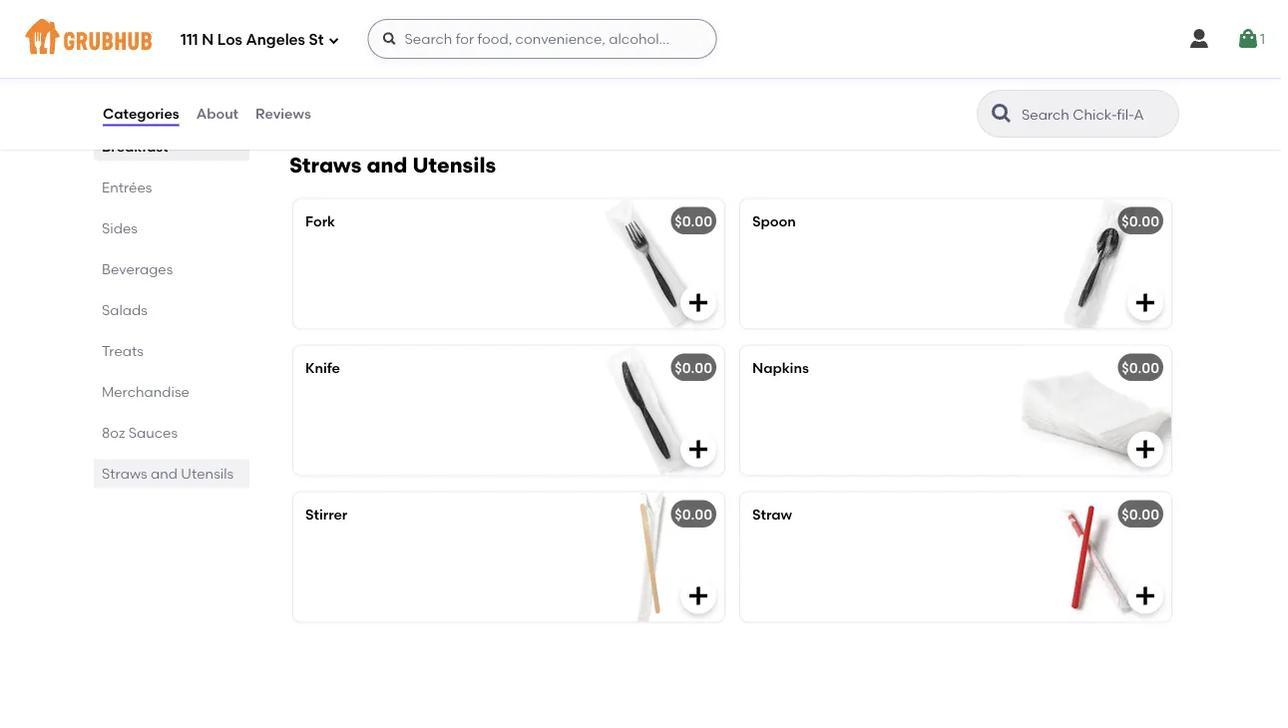 Task type: locate. For each thing, give the bounding box(es) containing it.
categories button
[[102, 78, 180, 150]]

$0.00
[[675, 213, 713, 230], [1122, 213, 1160, 230], [675, 359, 713, 376], [1122, 359, 1160, 376], [675, 506, 713, 523], [1122, 506, 1160, 523]]

0 vertical spatial and
[[424, 64, 451, 81]]

straws down 8oz
[[102, 466, 147, 483]]

$0.00 for stirrer
[[675, 506, 713, 523]]

2 vertical spatial and
[[151, 466, 178, 483]]

and
[[424, 64, 451, 81], [367, 152, 408, 178], [151, 466, 178, 483]]

sauces
[[128, 425, 178, 442]]

straws and utensils
[[289, 152, 496, 178], [102, 466, 234, 483]]

and down the 8oz sauces tab
[[151, 466, 178, 483]]

salads tab
[[102, 300, 242, 321]]

111
[[181, 31, 198, 49]]

straws and utensils inside tab
[[102, 466, 234, 483]]

reviews button
[[255, 78, 312, 150]]

of down robust
[[508, 84, 522, 101]]

with
[[425, 44, 453, 61], [378, 84, 406, 101]]

straws
[[289, 152, 362, 178], [102, 466, 147, 483]]

of
[[515, 23, 529, 40], [347, 64, 360, 81], [508, 84, 522, 101]]

8oz sauces
[[102, 425, 178, 442]]

sides
[[102, 220, 138, 237]]

knife image
[[575, 346, 725, 476]]

categories
[[103, 105, 179, 122]]

0 horizontal spatial utensils
[[181, 466, 234, 483]]

0 vertical spatial with
[[425, 44, 453, 61]]

svg image for straw image
[[1134, 584, 1158, 608]]

0 horizontal spatial straws and utensils
[[102, 466, 234, 483]]

Search for food, convenience, alcohol... search field
[[368, 19, 717, 59]]

merchandise
[[102, 384, 190, 401]]

straws and utensils down "honey."
[[289, 152, 496, 178]]

0 horizontal spatial and
[[151, 466, 178, 483]]

8-
[[327, 23, 342, 40]]

an 8-ounce, squeezable bottle of this savory sauce with the robust flavor of mustard and spices combined with the sweetness of honey.
[[305, 23, 529, 121]]

straws and utensils down the 8oz sauces tab
[[102, 466, 234, 483]]

$0.00 for fork
[[675, 213, 713, 230]]

spoon
[[753, 213, 796, 230]]

and down combined
[[367, 152, 408, 178]]

1 horizontal spatial with
[[425, 44, 453, 61]]

straws and utensils tab
[[102, 464, 242, 485]]

1 horizontal spatial straws and utensils
[[289, 152, 496, 178]]

utensils down the 8oz sauces tab
[[181, 466, 234, 483]]

svg image
[[382, 31, 398, 47], [328, 34, 340, 46], [687, 291, 711, 315], [1134, 291, 1158, 315], [687, 438, 711, 462], [687, 584, 711, 608]]

svg image for knife
[[687, 438, 711, 462]]

1 vertical spatial with
[[378, 84, 406, 101]]

utensils down sweetness
[[413, 152, 496, 178]]

sweetness
[[435, 84, 505, 101]]

reviews
[[256, 105, 311, 122]]

utensils inside tab
[[181, 466, 234, 483]]

1 horizontal spatial utensils
[[413, 152, 496, 178]]

svg image for stirrer
[[687, 584, 711, 608]]

straw
[[753, 506, 792, 523]]

1 horizontal spatial and
[[367, 152, 408, 178]]

the
[[456, 44, 478, 61], [410, 84, 432, 101]]

of down savory
[[347, 64, 360, 81]]

straw image
[[1022, 493, 1172, 622]]

svg image inside 1 "button"
[[1237, 27, 1261, 51]]

1 vertical spatial and
[[367, 152, 408, 178]]

of up robust
[[515, 23, 529, 40]]

1 horizontal spatial the
[[456, 44, 478, 61]]

entrées tab
[[102, 177, 242, 198]]

an
[[305, 23, 324, 40]]

and left spices
[[424, 64, 451, 81]]

1 vertical spatial straws
[[102, 466, 147, 483]]

8oz sauces tab
[[102, 423, 242, 444]]

0 horizontal spatial straws
[[102, 466, 147, 483]]

breakfast
[[102, 138, 168, 155]]

1 vertical spatial utensils
[[181, 466, 234, 483]]

svg image for spoon
[[1134, 291, 1158, 315]]

0 vertical spatial straws and utensils
[[289, 152, 496, 178]]

bottle
[[472, 23, 512, 40]]

knife
[[305, 359, 340, 376]]

2 horizontal spatial and
[[424, 64, 451, 81]]

straws down "honey."
[[289, 152, 362, 178]]

merchandise tab
[[102, 382, 242, 403]]

utensils
[[413, 152, 496, 178], [181, 466, 234, 483]]

beverages tab
[[102, 259, 242, 280]]

1 vertical spatial straws and utensils
[[102, 466, 234, 483]]

the up spices
[[456, 44, 478, 61]]

ounce,
[[342, 23, 388, 40]]

$0.00 for straw
[[1122, 506, 1160, 523]]

los
[[217, 31, 242, 49]]

1 horizontal spatial straws
[[289, 152, 362, 178]]

$0.00 for knife
[[675, 359, 713, 376]]

fork image
[[575, 199, 725, 329]]

1 vertical spatial the
[[410, 84, 432, 101]]

with down squeezable
[[425, 44, 453, 61]]

robust
[[482, 44, 525, 61]]

svg image
[[1188, 27, 1212, 51], [1237, 27, 1261, 51], [687, 73, 711, 97], [1134, 438, 1158, 462], [1134, 584, 1158, 608]]

with down mustard
[[378, 84, 406, 101]]

the down mustard
[[410, 84, 432, 101]]

8oz
[[102, 425, 125, 442]]

angeles
[[246, 31, 305, 49]]



Task type: vqa. For each thing, say whether or not it's contained in the screenshot.
and in tab
yes



Task type: describe. For each thing, give the bounding box(es) containing it.
1 button
[[1237, 21, 1266, 57]]

Search Chick-fil-A search field
[[1020, 105, 1173, 124]]

salads
[[102, 302, 148, 319]]

beverages
[[102, 261, 173, 278]]

savory
[[333, 44, 377, 61]]

this
[[305, 44, 329, 61]]

napkins image
[[1022, 346, 1172, 476]]

napkins
[[753, 359, 809, 376]]

0 vertical spatial of
[[515, 23, 529, 40]]

$0.00 for spoon
[[1122, 213, 1160, 230]]

about
[[196, 105, 239, 122]]

0 vertical spatial straws
[[289, 152, 362, 178]]

flavor
[[305, 64, 344, 81]]

honey.
[[305, 104, 349, 121]]

stirrer image
[[575, 493, 725, 622]]

combined
[[305, 84, 375, 101]]

0 horizontal spatial the
[[410, 84, 432, 101]]

mustard
[[364, 64, 421, 81]]

sauce
[[380, 44, 421, 61]]

and inside tab
[[151, 466, 178, 483]]

0 vertical spatial utensils
[[413, 152, 496, 178]]

treats
[[102, 343, 144, 360]]

n
[[202, 31, 214, 49]]

$0.00 for napkins
[[1122, 359, 1160, 376]]

search icon image
[[990, 102, 1014, 126]]

111 n los angeles st
[[181, 31, 324, 49]]

2 vertical spatial of
[[508, 84, 522, 101]]

svg image for napkins image
[[1134, 438, 1158, 462]]

main navigation navigation
[[0, 0, 1282, 78]]

0 horizontal spatial with
[[378, 84, 406, 101]]

entrées
[[102, 179, 152, 196]]

0 vertical spatial the
[[456, 44, 478, 61]]

and inside an 8-ounce, squeezable bottle of this savory sauce with the robust flavor of mustard and spices combined with the sweetness of honey.
[[424, 64, 451, 81]]

straws inside tab
[[102, 466, 147, 483]]

stirrer
[[305, 506, 348, 523]]

squeezable
[[391, 23, 468, 40]]

an 8-ounce, squeezable bottle of this savory sauce with the robust flavor of mustard and spices combined with the sweetness of honey. button
[[293, 0, 725, 121]]

st
[[309, 31, 324, 49]]

svg image for fork
[[687, 291, 711, 315]]

sides tab
[[102, 218, 242, 239]]

treats tab
[[102, 341, 242, 362]]

fork
[[305, 213, 335, 230]]

spices
[[454, 64, 497, 81]]

1
[[1261, 30, 1266, 47]]

svg image for the 8oz honey mustard sauce image
[[687, 73, 711, 97]]

spoon image
[[1022, 199, 1172, 329]]

1 vertical spatial of
[[347, 64, 360, 81]]

8oz honey mustard sauce image
[[575, 0, 725, 111]]

breakfast tab
[[102, 136, 242, 157]]

about button
[[195, 78, 240, 150]]



